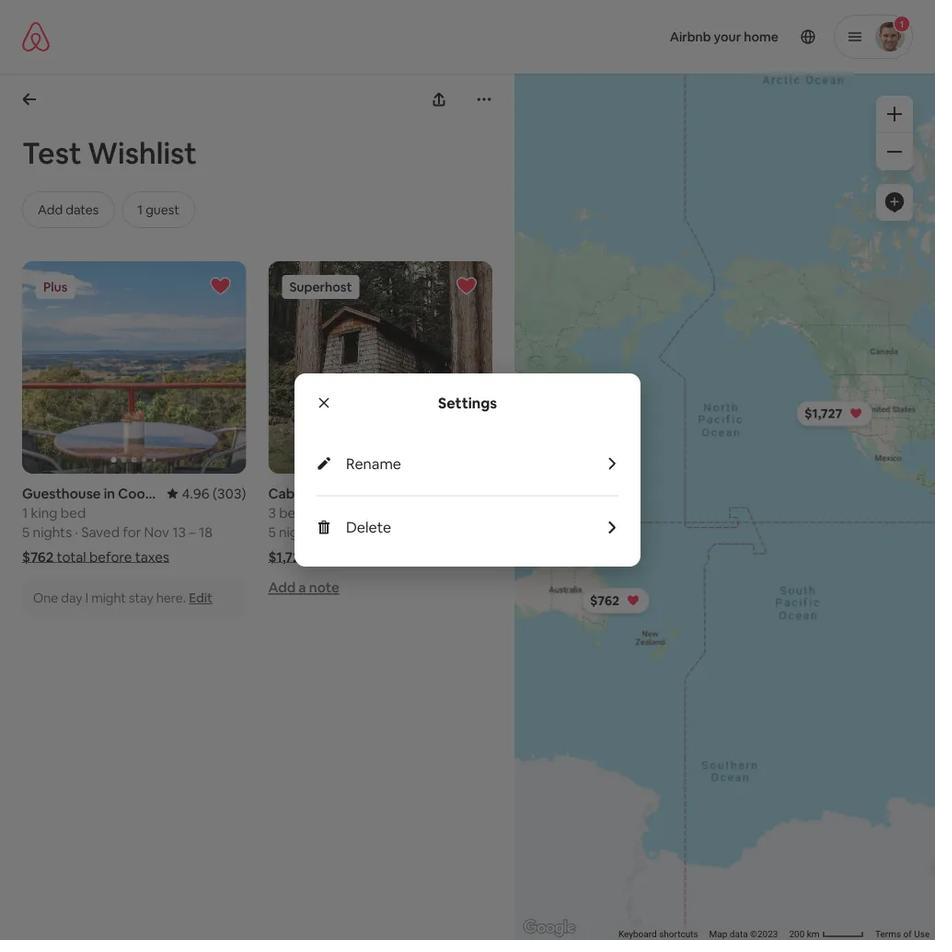 Task type: describe. For each thing, give the bounding box(es) containing it.
in
[[309, 485, 320, 503]]

keyboard shortcuts button
[[618, 928, 698, 941]]

google image
[[519, 917, 580, 941]]

add a place to the map image
[[884, 191, 906, 214]]

one
[[33, 590, 58, 607]]

zoom out image
[[887, 144, 902, 159]]

1
[[22, 504, 28, 522]]

of
[[903, 929, 912, 940]]

zoom in image
[[887, 107, 902, 121]]

group for 4.96 (303)
[[22, 261, 246, 474]]

· inside 1 king bed 5 nights · saved for nov 13 – 18 $762 total before taxes
[[75, 523, 78, 541]]

4.98 (379)
[[428, 485, 492, 503]]

add a note
[[268, 579, 339, 597]]

for inside the cabin in occidental 3 beds 5 nights · saved for jan 26 – 31 $1,727
[[369, 523, 387, 541]]

edit
[[189, 590, 213, 607]]

jan
[[390, 523, 413, 541]]

200 km button
[[783, 928, 870, 941]]

beds
[[279, 504, 311, 522]]

200 km
[[789, 929, 822, 940]]

wishlist
[[88, 133, 197, 172]]

200
[[789, 929, 804, 940]]

terms of use
[[875, 929, 930, 940]]

add
[[268, 579, 296, 597]]

$762 inside 1 king bed 5 nights · saved for nov 13 – 18 $762 total before taxes
[[22, 548, 54, 566]]

5 inside 1 king bed 5 nights · saved for nov 13 – 18 $762 total before taxes
[[22, 523, 30, 541]]

saved inside 1 king bed 5 nights · saved for nov 13 – 18 $762 total before taxes
[[81, 523, 120, 541]]

for inside 1 king bed 5 nights · saved for nov 13 – 18 $762 total before taxes
[[123, 523, 141, 541]]

4.96
[[182, 485, 210, 503]]

terms of use link
[[875, 929, 930, 940]]

$1,727 inside 'google map
including 2 saved stays.' region
[[804, 406, 842, 422]]

total
[[57, 548, 86, 566]]

rename
[[346, 454, 401, 473]]

taxes
[[135, 548, 169, 566]]

remove from wishlist: cabin in occidental image
[[455, 275, 477, 297]]

4.98 out of 5 average rating,  379 reviews image
[[413, 485, 492, 503]]

nights inside 1 king bed 5 nights · saved for nov 13 – 18 $762 total before taxes
[[33, 523, 72, 541]]

note
[[309, 579, 339, 597]]

one day i might stay here. edit
[[33, 590, 213, 607]]

google map
including 2 saved stays. region
[[449, 52, 935, 941]]

remove from wishlist: guesthouse in coorabell image
[[209, 275, 231, 297]]

4.96 out of 5 average rating,  303 reviews image
[[167, 485, 246, 503]]

13
[[172, 523, 186, 541]]

rename button
[[346, 454, 618, 474]]

keyboard shortcuts
[[618, 929, 698, 940]]

keyboard
[[618, 929, 657, 940]]

©2023
[[750, 929, 778, 940]]

4.98
[[428, 485, 456, 503]]

– inside the cabin in occidental 3 beds 5 nights · saved for jan 26 – 31 $1,727
[[435, 523, 442, 541]]

1 king bed 5 nights · saved for nov 13 – 18 $762 total before taxes
[[22, 504, 212, 566]]

profile element
[[490, 0, 913, 74]]



Task type: vqa. For each thing, say whether or not it's contained in the screenshot.
you're
no



Task type: locate. For each thing, give the bounding box(es) containing it.
nights
[[33, 523, 72, 541], [279, 523, 318, 541]]

· left delete
[[321, 523, 324, 541]]

edit button
[[189, 590, 213, 607]]

nights inside the cabin in occidental 3 beds 5 nights · saved for jan 26 – 31 $1,727
[[279, 523, 318, 541]]

km
[[807, 929, 819, 940]]

1 vertical spatial $762
[[590, 593, 619, 609]]

1 · from the left
[[75, 523, 78, 541]]

2 for from the left
[[369, 523, 387, 541]]

18
[[199, 523, 212, 541]]

saved inside the cabin in occidental 3 beds 5 nights · saved for jan 26 – 31 $1,727
[[327, 523, 366, 541]]

4.96 (303)
[[182, 485, 246, 503]]

1 5 from the left
[[22, 523, 30, 541]]

before
[[89, 548, 132, 566]]

1 saved from the left
[[81, 523, 120, 541]]

1 horizontal spatial group
[[268, 261, 492, 474]]

1 horizontal spatial for
[[369, 523, 387, 541]]

for left jan
[[369, 523, 387, 541]]

1 horizontal spatial $1,727
[[804, 406, 842, 422]]

map data ©2023
[[709, 929, 778, 940]]

1 group from the left
[[22, 261, 246, 474]]

2 group from the left
[[268, 261, 492, 474]]

0 vertical spatial $762
[[22, 548, 54, 566]]

0 horizontal spatial –
[[189, 523, 196, 541]]

2 – from the left
[[435, 523, 442, 541]]

(379)
[[459, 485, 492, 503]]

1 for from the left
[[123, 523, 141, 541]]

5 down "1"
[[22, 523, 30, 541]]

might
[[91, 590, 126, 607]]

1 – from the left
[[189, 523, 196, 541]]

data
[[729, 929, 748, 940]]

saved up before
[[81, 523, 120, 541]]

use
[[914, 929, 930, 940]]

$1,727 button
[[796, 401, 873, 427], [268, 548, 424, 566]]

1 horizontal spatial 5
[[268, 523, 276, 541]]

0 horizontal spatial saved
[[81, 523, 120, 541]]

day
[[61, 590, 82, 607]]

0 horizontal spatial $762
[[22, 548, 54, 566]]

5
[[22, 523, 30, 541], [268, 523, 276, 541]]

31
[[445, 523, 458, 541]]

0 horizontal spatial 5
[[22, 523, 30, 541]]

– right 13
[[189, 523, 196, 541]]

$762 button
[[582, 588, 650, 614]]

0 horizontal spatial for
[[123, 523, 141, 541]]

1 horizontal spatial nights
[[279, 523, 318, 541]]

a
[[298, 579, 306, 597]]

test
[[22, 133, 81, 172]]

$1,727
[[804, 406, 842, 422], [268, 548, 308, 566]]

– left 31
[[435, 523, 442, 541]]

0 horizontal spatial group
[[22, 261, 246, 474]]

0 vertical spatial $1,727 button
[[796, 401, 873, 427]]

1 horizontal spatial $762
[[590, 593, 619, 609]]

group
[[22, 261, 246, 474], [268, 261, 492, 474]]

0 horizontal spatial $1,727 button
[[268, 548, 424, 566]]

0 vertical spatial $1,727
[[804, 406, 842, 422]]

5 down "3" at the left bottom of the page
[[268, 523, 276, 541]]

king
[[31, 504, 58, 522]]

$1,727 inside the cabin in occidental 3 beds 5 nights · saved for jan 26 – 31 $1,727
[[268, 548, 308, 566]]

nights down king
[[33, 523, 72, 541]]

cabin in occidental 3 beds 5 nights · saved for jan 26 – 31 $1,727
[[268, 485, 458, 566]]

occidental
[[323, 485, 395, 503]]

$762
[[22, 548, 54, 566], [590, 593, 619, 609]]

nov
[[144, 523, 169, 541]]

i
[[85, 590, 88, 607]]

for left the nov
[[123, 523, 141, 541]]

1 nights from the left
[[33, 523, 72, 541]]

delete button
[[346, 518, 618, 537]]

1 horizontal spatial saved
[[327, 523, 366, 541]]

group for 4.98 (379)
[[268, 261, 492, 474]]

settings dialog
[[295, 374, 641, 567]]

saved
[[81, 523, 120, 541], [327, 523, 366, 541]]

2 · from the left
[[321, 523, 324, 541]]

2 5 from the left
[[268, 523, 276, 541]]

0 horizontal spatial $1,727
[[268, 548, 308, 566]]

– inside 1 king bed 5 nights · saved for nov 13 – 18 $762 total before taxes
[[189, 523, 196, 541]]

1 horizontal spatial $1,727 button
[[796, 401, 873, 427]]

2 saved from the left
[[327, 523, 366, 541]]

2 nights from the left
[[279, 523, 318, 541]]

1 vertical spatial $1,727 button
[[268, 548, 424, 566]]

1 horizontal spatial –
[[435, 523, 442, 541]]

test wishlist
[[22, 133, 197, 172]]

saved down occidental
[[327, 523, 366, 541]]

cabin
[[268, 485, 306, 503]]

nights down beds
[[279, 523, 318, 541]]

1 horizontal spatial ·
[[321, 523, 324, 541]]

shortcuts
[[659, 929, 698, 940]]

delete
[[346, 518, 391, 537]]

for
[[123, 523, 141, 541], [369, 523, 387, 541]]

$762 inside button
[[590, 593, 619, 609]]

settings
[[438, 393, 497, 412]]

stay
[[129, 590, 153, 607]]

· down bed
[[75, 523, 78, 541]]

(303)
[[213, 485, 246, 503]]

bed
[[61, 504, 86, 522]]

–
[[189, 523, 196, 541], [435, 523, 442, 541]]

0 horizontal spatial nights
[[33, 523, 72, 541]]

0 horizontal spatial ·
[[75, 523, 78, 541]]

add a note button
[[268, 579, 339, 597]]

·
[[75, 523, 78, 541], [321, 523, 324, 541]]

here.
[[156, 590, 186, 607]]

1 vertical spatial $1,727
[[268, 548, 308, 566]]

5 inside the cabin in occidental 3 beds 5 nights · saved for jan 26 – 31 $1,727
[[268, 523, 276, 541]]

26
[[416, 523, 432, 541]]

map
[[709, 929, 727, 940]]

3
[[268, 504, 276, 522]]

· inside the cabin in occidental 3 beds 5 nights · saved for jan 26 – 31 $1,727
[[321, 523, 324, 541]]

terms
[[875, 929, 901, 940]]



